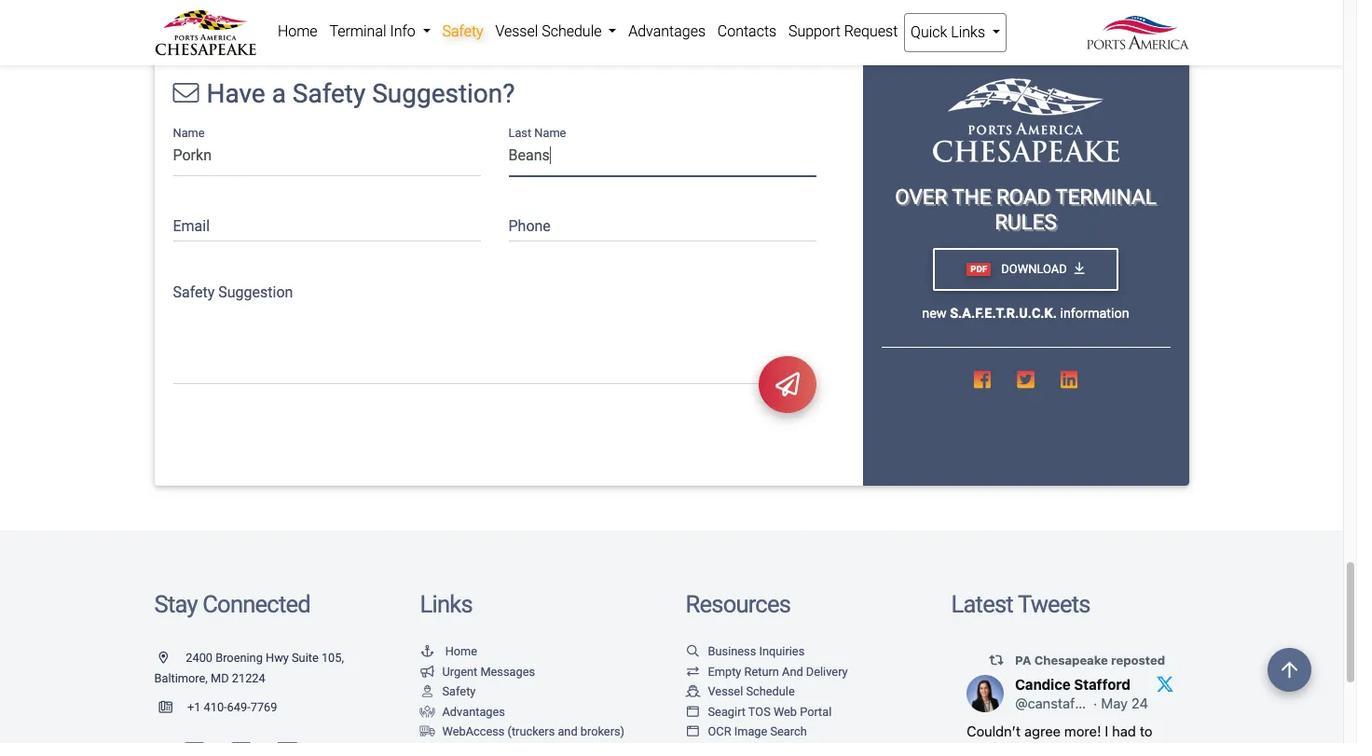 Task type: locate. For each thing, give the bounding box(es) containing it.
urgent messages
[[443, 665, 535, 679]]

home
[[278, 22, 318, 40], [445, 644, 478, 658]]

contacts
[[718, 22, 777, 40]]

messages
[[481, 665, 535, 679]]

exchange image
[[686, 666, 701, 678]]

vessel schedule link
[[490, 13, 623, 50], [686, 685, 795, 699]]

0 horizontal spatial home
[[278, 22, 318, 40]]

name right last
[[535, 126, 566, 140]]

ocr image search
[[708, 725, 807, 739]]

1 vertical spatial schedule
[[746, 685, 795, 699]]

map marker alt image
[[159, 653, 183, 665]]

terminal
[[330, 22, 387, 40]]

0 horizontal spatial vessel schedule
[[496, 22, 606, 40]]

vessel
[[496, 22, 538, 40], [708, 685, 743, 699]]

last
[[509, 126, 532, 140]]

1 horizontal spatial home
[[445, 644, 478, 658]]

0 vertical spatial schedule
[[542, 22, 602, 40]]

stay connected
[[154, 591, 310, 619]]

image
[[735, 725, 768, 739]]

hand receiving image
[[420, 707, 435, 719]]

links right quick
[[951, 23, 986, 41]]

connected
[[203, 591, 310, 619]]

Safety Suggestion text field
[[173, 272, 816, 384]]

quick
[[911, 23, 948, 41]]

1 vertical spatial safety link
[[420, 685, 476, 699]]

safety left suggestion on the left
[[173, 283, 215, 301]]

safety link right "info"
[[437, 13, 490, 50]]

safety link
[[437, 13, 490, 50], [420, 685, 476, 699]]

1 vertical spatial advantages link
[[420, 705, 505, 719]]

0 horizontal spatial links
[[420, 591, 473, 619]]

seagirt tos web portal link
[[686, 705, 832, 719]]

0 horizontal spatial facebook square image
[[184, 741, 205, 743]]

0 vertical spatial vessel schedule
[[496, 22, 606, 40]]

name
[[173, 126, 205, 140], [535, 126, 566, 140]]

Last Name text field
[[509, 140, 816, 176]]

0 horizontal spatial advantages
[[443, 705, 505, 719]]

schedule
[[542, 22, 602, 40], [746, 685, 795, 699]]

1 horizontal spatial vessel schedule
[[708, 685, 795, 699]]

home link
[[272, 13, 324, 50], [420, 644, 478, 658]]

over the road terminal rules
[[896, 185, 1157, 234]]

search
[[771, 725, 807, 739]]

new s.a.f.e.t.r.u.c.k. information
[[923, 306, 1130, 322]]

21224
[[232, 671, 266, 685]]

browser image
[[686, 707, 701, 719]]

advantages link
[[623, 13, 712, 50], [420, 705, 505, 719]]

0 vertical spatial vessel schedule link
[[490, 13, 623, 50]]

1 horizontal spatial name
[[535, 126, 566, 140]]

advantages left contacts
[[629, 22, 706, 40]]

0 vertical spatial home
[[278, 22, 318, 40]]

0 horizontal spatial name
[[173, 126, 205, 140]]

latest tweets
[[952, 591, 1091, 619]]

baltimore,
[[154, 671, 208, 685]]

seagirt
[[708, 705, 746, 719]]

ocr image search link
[[686, 725, 807, 739]]

home link for terminal info "link"
[[272, 13, 324, 50]]

safety right "info"
[[443, 22, 484, 40]]

vessel schedule
[[496, 22, 606, 40], [708, 685, 795, 699]]

stay
[[154, 591, 197, 619]]

links up anchor icon
[[420, 591, 473, 619]]

support request link
[[783, 13, 904, 50]]

safety link down urgent
[[420, 685, 476, 699]]

information
[[1061, 306, 1130, 322]]

email
[[173, 217, 210, 235]]

0 vertical spatial links
[[951, 23, 986, 41]]

0 vertical spatial vessel
[[496, 22, 538, 40]]

s.a.f.e.t.r.u.c.k.
[[951, 306, 1057, 322]]

home up urgent
[[445, 644, 478, 658]]

safety
[[443, 22, 484, 40], [293, 79, 366, 109], [173, 283, 215, 301], [443, 685, 476, 699]]

0 horizontal spatial home link
[[272, 13, 324, 50]]

1 vertical spatial vessel schedule link
[[686, 685, 795, 699]]

2400
[[186, 651, 213, 665]]

return
[[745, 665, 780, 679]]

delivery
[[807, 665, 848, 679]]

1 vertical spatial home link
[[420, 644, 478, 658]]

+1 410-649-7769
[[187, 701, 277, 715]]

tweets
[[1018, 591, 1091, 619]]

facebook square image left twitter square image
[[974, 370, 991, 390]]

seagirt terminal image
[[933, 79, 1120, 163]]

1 vertical spatial vessel schedule
[[708, 685, 795, 699]]

a
[[272, 79, 286, 109]]

safety down urgent
[[443, 685, 476, 699]]

brokers)
[[581, 725, 625, 739]]

facebook square image
[[974, 370, 991, 390], [184, 741, 205, 743]]

0 vertical spatial facebook square image
[[974, 370, 991, 390]]

advantages link left contacts
[[623, 13, 712, 50]]

safety suggestion
[[173, 283, 293, 301]]

0 vertical spatial home link
[[272, 13, 324, 50]]

webaccess (truckers and brokers) link
[[420, 725, 625, 739]]

bullhorn image
[[420, 666, 435, 678]]

contacts link
[[712, 13, 783, 50]]

1 vertical spatial advantages
[[443, 705, 505, 719]]

terminal info
[[330, 22, 419, 40]]

0 horizontal spatial schedule
[[542, 22, 602, 40]]

Name text field
[[173, 140, 481, 176]]

0 horizontal spatial vessel
[[496, 22, 538, 40]]

1 horizontal spatial home link
[[420, 644, 478, 658]]

1 horizontal spatial facebook square image
[[974, 370, 991, 390]]

seagirt tos web portal
[[708, 705, 832, 719]]

1 vertical spatial home
[[445, 644, 478, 658]]

advantages
[[629, 22, 706, 40], [443, 705, 505, 719]]

links
[[951, 23, 986, 41], [420, 591, 473, 619]]

advantages link up webaccess
[[420, 705, 505, 719]]

empty return and delivery
[[708, 665, 848, 679]]

go to top image
[[1268, 648, 1312, 692]]

ship image
[[686, 687, 701, 698]]

home link left terminal
[[272, 13, 324, 50]]

support
[[789, 22, 841, 40]]

1 horizontal spatial advantages
[[629, 22, 706, 40]]

ocr
[[708, 725, 732, 739]]

and
[[782, 665, 804, 679]]

urgent
[[443, 665, 478, 679]]

Phone text field
[[509, 206, 816, 242]]

advantages up webaccess
[[443, 705, 505, 719]]

name up email
[[173, 126, 205, 140]]

0 vertical spatial safety link
[[437, 13, 490, 50]]

safety link for terminal info "link"
[[437, 13, 490, 50]]

home left terminal
[[278, 22, 318, 40]]

empty
[[708, 665, 742, 679]]

1 horizontal spatial advantages link
[[623, 13, 712, 50]]

have
[[207, 79, 266, 109]]

home link up urgent
[[420, 644, 478, 658]]

0 horizontal spatial advantages link
[[420, 705, 505, 719]]

road
[[997, 185, 1051, 209]]

1 horizontal spatial links
[[951, 23, 986, 41]]

the
[[952, 185, 992, 209]]

1 vertical spatial vessel
[[708, 685, 743, 699]]

linkedin image
[[1061, 370, 1078, 390]]

facebook square image down the +1 on the left bottom of page
[[184, 741, 205, 743]]



Task type: describe. For each thing, give the bounding box(es) containing it.
resources
[[686, 591, 791, 619]]

md
[[211, 671, 229, 685]]

1 horizontal spatial schedule
[[746, 685, 795, 699]]

browser image
[[686, 727, 701, 739]]

info
[[390, 22, 416, 40]]

suggestion
[[218, 283, 293, 301]]

phone
[[509, 217, 551, 235]]

webaccess (truckers and brokers)
[[443, 725, 625, 739]]

quick links
[[911, 23, 989, 41]]

1 horizontal spatial vessel
[[708, 685, 743, 699]]

search image
[[686, 646, 701, 658]]

broening
[[216, 651, 263, 665]]

anchor image
[[420, 646, 435, 658]]

rules
[[995, 210, 1057, 234]]

Email text field
[[173, 206, 481, 242]]

arrow to bottom image
[[1075, 262, 1085, 276]]

webaccess
[[443, 725, 505, 739]]

0 vertical spatial advantages
[[629, 22, 706, 40]]

linkedin image
[[277, 741, 298, 743]]

quick links link
[[904, 13, 1008, 52]]

105,
[[322, 651, 344, 665]]

0 horizontal spatial vessel schedule link
[[490, 13, 623, 50]]

urgent messages link
[[420, 665, 535, 679]]

1 vertical spatial facebook square image
[[184, 741, 205, 743]]

inquiries
[[760, 644, 805, 658]]

safety link for urgent messages link
[[420, 685, 476, 699]]

suggestion?
[[372, 79, 515, 109]]

2400 broening hwy suite 105, baltimore, md 21224 link
[[154, 651, 344, 685]]

and
[[558, 725, 578, 739]]

business inquiries
[[708, 644, 805, 658]]

+1 410-649-7769 link
[[154, 701, 277, 715]]

request
[[845, 22, 898, 40]]

terminal
[[1056, 185, 1157, 209]]

new
[[923, 306, 947, 322]]

2400 broening hwy suite 105, baltimore, md 21224
[[154, 651, 344, 685]]

support request
[[789, 22, 898, 40]]

twitter square image
[[1018, 370, 1035, 390]]

suite
[[292, 651, 319, 665]]

410-
[[204, 701, 227, 715]]

web
[[774, 705, 797, 719]]

hwy
[[266, 651, 289, 665]]

safety right a
[[293, 79, 366, 109]]

phone office image
[[159, 702, 187, 714]]

business
[[708, 644, 757, 658]]

business inquiries link
[[686, 644, 805, 658]]

(truckers
[[508, 725, 555, 739]]

last name
[[509, 126, 566, 140]]

1 horizontal spatial vessel schedule link
[[686, 685, 795, 699]]

portal
[[800, 705, 832, 719]]

latest
[[952, 591, 1014, 619]]

tos
[[749, 705, 771, 719]]

empty return and delivery link
[[686, 665, 848, 679]]

pdf
[[971, 264, 988, 274]]

truck container image
[[420, 727, 435, 739]]

have a safety suggestion?
[[207, 79, 515, 109]]

home link for urgent messages link
[[420, 644, 478, 658]]

over
[[896, 185, 948, 209]]

user hard hat image
[[420, 687, 435, 698]]

terminal info link
[[324, 13, 437, 50]]

twitter square image
[[231, 741, 252, 743]]

0 vertical spatial advantages link
[[623, 13, 712, 50]]

2 name from the left
[[535, 126, 566, 140]]

1 vertical spatial links
[[420, 591, 473, 619]]

+1
[[187, 701, 201, 715]]

7769
[[251, 701, 277, 715]]

649-
[[227, 701, 251, 715]]

1 name from the left
[[173, 126, 205, 140]]

download
[[999, 262, 1068, 276]]



Task type: vqa. For each thing, say whether or not it's contained in the screenshot.
for
no



